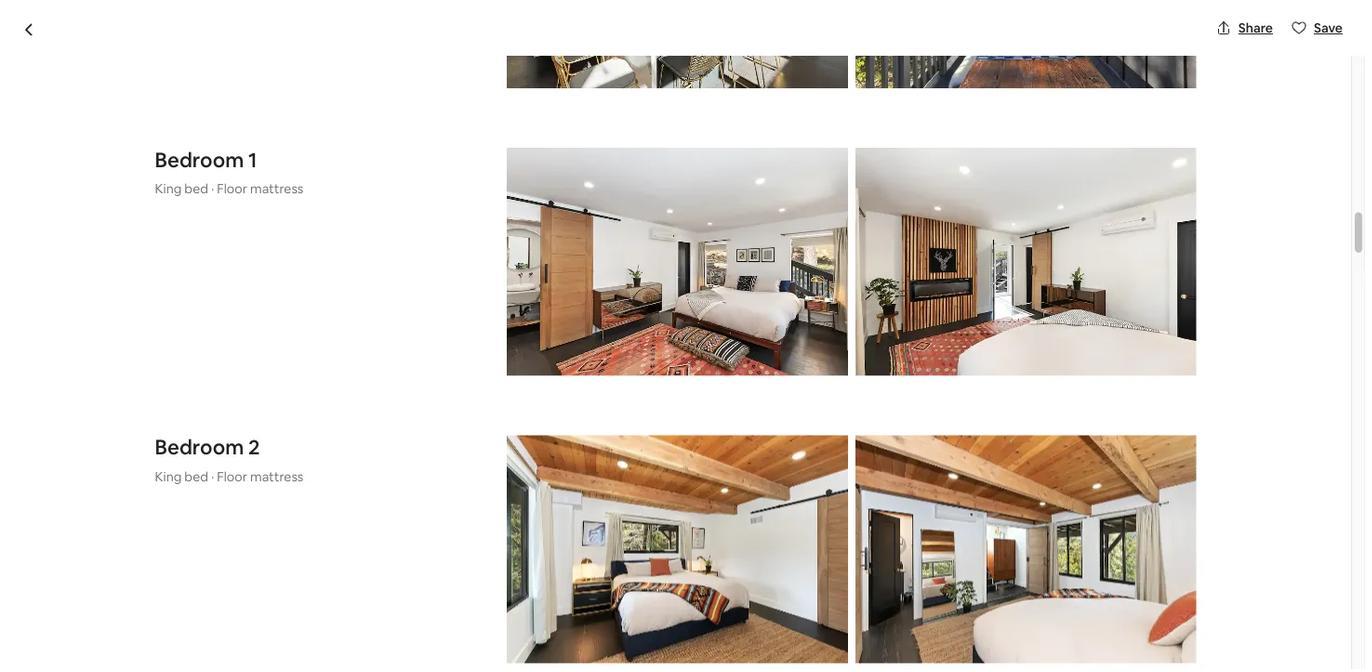Task type: describe. For each thing, give the bounding box(es) containing it.
king bed for bedroom 2
[[155, 468, 208, 485]]

cozy living room  and fireplace image
[[683, 177, 937, 348]]

save for the leftmost "save" button
[[1168, 136, 1197, 153]]

share button for the leftmost "save" button
[[1063, 128, 1135, 160]]

profile element
[[862, 0, 1197, 74]]

0 horizontal spatial reviews
[[218, 135, 265, 152]]

0 horizontal spatial ·
[[193, 135, 196, 152]]

0 horizontal spatial 5.0 · 36 reviews
[[172, 135, 265, 152]]

1 vertical spatial 5.0
[[1081, 580, 1100, 596]]

king for bedroom 2
[[155, 468, 182, 485]]

night
[[927, 578, 962, 597]]

lake
[[380, 135, 408, 152]]

united
[[551, 135, 592, 152]]

mattress for bedroom 1
[[250, 180, 304, 197]]

0 vertical spatial 36
[[200, 135, 215, 152]]

photo tour dialog
[[0, 0, 1366, 670]]

floor mattress for bedroom 1
[[217, 180, 304, 197]]

arrowhead,
[[411, 135, 483, 152]]

1 vertical spatial reviews
[[1127, 580, 1173, 596]]

states
[[595, 135, 634, 152]]

exterior view of the house image
[[155, 177, 676, 519]]

floor for 2
[[217, 468, 247, 485]]

1 vertical spatial 5.0 · 36 reviews
[[1081, 580, 1173, 596]]

show
[[1064, 473, 1097, 489]]

1 horizontal spatial 36
[[1110, 580, 1124, 596]]

$400
[[873, 572, 922, 599]]



Task type: vqa. For each thing, say whether or not it's contained in the screenshot.
24
no



Task type: locate. For each thing, give the bounding box(es) containing it.
bedroom for bedroom 1
[[155, 146, 244, 173]]

bedroom left 2 at bottom left
[[155, 435, 244, 461]]

2 bedroom from the top
[[155, 435, 244, 461]]

0 vertical spatial floor
[[217, 180, 247, 197]]

1 horizontal spatial 5.0 · 36 reviews
[[1081, 580, 1173, 596]]

0 vertical spatial save button
[[1285, 12, 1351, 44]]

1 vertical spatial 36
[[1110, 580, 1124, 596]]

0 vertical spatial 5.0
[[172, 135, 190, 152]]

outdoor dining area on the deck image
[[856, 0, 1197, 88], [856, 0, 1197, 88]]

share for share button in photo tour dialog
[[1239, 20, 1274, 36]]

1 vertical spatial king bed
[[155, 468, 208, 485]]

floor mattress down the 1
[[217, 180, 304, 197]]

1 vertical spatial ·
[[1102, 580, 1106, 596]]

floor mattress
[[217, 180, 304, 197], [217, 468, 304, 485]]

king
[[155, 180, 182, 197], [155, 468, 182, 485]]

1
[[248, 146, 257, 173]]

bedroom for bedroom 2
[[155, 435, 244, 461]]

bedroom
[[155, 146, 244, 173], [155, 435, 244, 461]]

2 king bed from the top
[[155, 468, 208, 485]]

2 mattress from the top
[[250, 468, 304, 485]]

12/9/2023
[[1035, 644, 1095, 661]]

king down the bedroom 2 in the left bottom of the page
[[155, 468, 182, 485]]

1 horizontal spatial share
[[1239, 20, 1274, 36]]

2 floor mattress from the top
[[217, 468, 304, 485]]

save
[[1315, 20, 1344, 36], [1168, 136, 1197, 153]]

2 king from the top
[[155, 468, 182, 485]]

36 reviews button
[[200, 134, 265, 153]]

1 mattress from the top
[[250, 180, 304, 197]]

bed for bedroom 2
[[185, 468, 208, 485]]

save button inside photo tour dialog
[[1285, 12, 1351, 44]]

$400 night
[[873, 572, 962, 599]]

0 vertical spatial ·
[[193, 135, 196, 152]]

share
[[1239, 20, 1274, 36], [1093, 136, 1127, 153]]

show all photos button
[[1027, 465, 1175, 497]]

reviews
[[218, 135, 265, 152], [1127, 580, 1173, 596]]

5.0
[[172, 135, 190, 152], [1081, 580, 1100, 596]]

bed for bedroom 1
[[185, 180, 208, 197]]

0 vertical spatial king
[[155, 180, 182, 197]]

None search field
[[512, 15, 840, 60]]

1 vertical spatial floor
[[217, 468, 247, 485]]

show all photos
[[1064, 473, 1160, 489]]

king for bedroom 1
[[155, 180, 182, 197]]

1 vertical spatial share button
[[1063, 128, 1135, 160]]

0 horizontal spatial share button
[[1063, 128, 1135, 160]]

0 vertical spatial floor mattress
[[217, 180, 304, 197]]

floor
[[217, 180, 247, 197], [217, 468, 247, 485]]

1 vertical spatial bed
[[185, 468, 208, 485]]

share button for "save" button within the photo tour dialog
[[1209, 12, 1281, 44]]

mattress down the 1
[[250, 180, 304, 197]]

0 vertical spatial share
[[1239, 20, 1274, 36]]

2
[[248, 435, 260, 461]]

0 vertical spatial bed
[[185, 180, 208, 197]]

floor mattress down 2 at bottom left
[[217, 468, 304, 485]]

1 king bed from the top
[[155, 180, 208, 197]]

kitchen with island seating and a spacious cooking space image
[[507, 0, 848, 88], [507, 0, 848, 88]]

kitchen with upgraded appliances and amenities.  everything you need to cook a gourmet meal. image
[[683, 355, 937, 519]]

1 horizontal spatial save button
[[1285, 12, 1351, 44]]

1 king from the top
[[155, 180, 182, 197]]

floor mattress for bedroom 2
[[217, 468, 304, 485]]

1 vertical spatial mattress
[[250, 468, 304, 485]]

king bed for bedroom 1
[[155, 180, 208, 197]]

save button
[[1285, 12, 1351, 44], [1138, 128, 1204, 160]]

bed down the bedroom 2 in the left bottom of the page
[[185, 468, 208, 485]]

save for "save" button within the photo tour dialog
[[1315, 20, 1344, 36]]

1 floor mattress from the top
[[217, 180, 304, 197]]

floor for 1
[[217, 180, 247, 197]]

0 horizontal spatial share
[[1093, 136, 1127, 153]]

floor down the bedroom 2 in the left bottom of the page
[[217, 468, 247, 485]]

0 vertical spatial bedroom
[[155, 146, 244, 173]]

king down bedroom 1
[[155, 180, 182, 197]]

share button inside photo tour dialog
[[1209, 12, 1281, 44]]

1 vertical spatial king
[[155, 468, 182, 485]]

mattress
[[250, 180, 304, 197], [250, 468, 304, 485]]

1 floor from the top
[[217, 180, 247, 197]]

0 vertical spatial share button
[[1209, 12, 1281, 44]]

gianna is a superhost. learn more about gianna. image
[[711, 549, 763, 601], [711, 549, 763, 601]]

mattress for bedroom 2
[[250, 468, 304, 485]]

king bed down bedroom 1
[[155, 180, 208, 197]]

5.0 · 36 reviews
[[172, 135, 265, 152], [1081, 580, 1173, 596]]

2 bed from the top
[[185, 468, 208, 485]]

0 vertical spatial reviews
[[218, 135, 265, 152]]

save inside photo tour dialog
[[1315, 20, 1344, 36]]

bedroom 2
[[155, 435, 260, 461]]

california,
[[486, 135, 548, 152]]

1 vertical spatial save button
[[1138, 128, 1204, 160]]

0 horizontal spatial save button
[[1138, 128, 1204, 160]]

share inside photo tour dialog
[[1239, 20, 1274, 36]]

bedroom 1
[[155, 146, 257, 173]]

room 1 - king sized bed with an adjoining bathroom image
[[507, 148, 848, 376], [507, 148, 848, 376], [944, 177, 1197, 348]]

patio seating with a peaceful hillside view. enjoy your morning coffee outside among the trees. image
[[944, 355, 1197, 519]]

1 vertical spatial bedroom
[[155, 435, 244, 461]]

lake arrowhead, california, united states
[[380, 135, 634, 152]]

mattress down 2 at bottom left
[[250, 468, 304, 485]]

bed
[[185, 180, 208, 197], [185, 468, 208, 485]]

lake arrowhead, california, united states button
[[380, 132, 634, 154]]

0 vertical spatial save
[[1315, 20, 1344, 36]]

1 horizontal spatial reviews
[[1127, 580, 1173, 596]]

0 horizontal spatial 36
[[200, 135, 215, 152]]

0 horizontal spatial save
[[1168, 136, 1197, 153]]

king bed down the bedroom 2 in the left bottom of the page
[[155, 468, 208, 485]]

share for the leftmost "save" button's share button
[[1093, 136, 1127, 153]]

1 horizontal spatial 5.0
[[1081, 580, 1100, 596]]

1 vertical spatial floor mattress
[[217, 468, 304, 485]]

12/4/2023
[[884, 644, 944, 661]]

5.0 up 12/9/2023
[[1081, 580, 1100, 596]]

·
[[193, 135, 196, 152], [1102, 580, 1106, 596]]

0 vertical spatial mattress
[[250, 180, 304, 197]]

bedroom 2 - king bed, walk in closet, and private bathroom image
[[507, 436, 848, 665], [507, 436, 848, 665]]

2 floor from the top
[[217, 468, 247, 485]]

36
[[200, 135, 215, 152], [1110, 580, 1124, 596]]

0 vertical spatial king bed
[[155, 180, 208, 197]]

bedroom left the 1
[[155, 146, 244, 173]]

all
[[1100, 473, 1114, 489]]

1 vertical spatial save
[[1168, 136, 1197, 153]]

1 horizontal spatial share button
[[1209, 12, 1281, 44]]

share button
[[1209, 12, 1281, 44], [1063, 128, 1135, 160]]

1 bed from the top
[[185, 180, 208, 197]]

0 vertical spatial 5.0 · 36 reviews
[[172, 135, 265, 152]]

5.0 left 36 reviews "button"
[[172, 135, 190, 152]]

1 horizontal spatial ·
[[1102, 580, 1106, 596]]

1 bedroom from the top
[[155, 146, 244, 173]]

king bed
[[155, 180, 208, 197], [155, 468, 208, 485]]

photos
[[1116, 473, 1160, 489]]

floor down bedroom 1
[[217, 180, 247, 197]]

1 vertical spatial share
[[1093, 136, 1127, 153]]

bed down bedroom 1
[[185, 180, 208, 197]]

bedroom 1 - view from the king bed image
[[856, 148, 1197, 376], [856, 148, 1197, 376]]

0 horizontal spatial 5.0
[[172, 135, 190, 152]]

bedroom 2 view from the king sized bed image
[[856, 436, 1197, 665], [856, 436, 1197, 665]]

1 horizontal spatial save
[[1315, 20, 1344, 36]]



